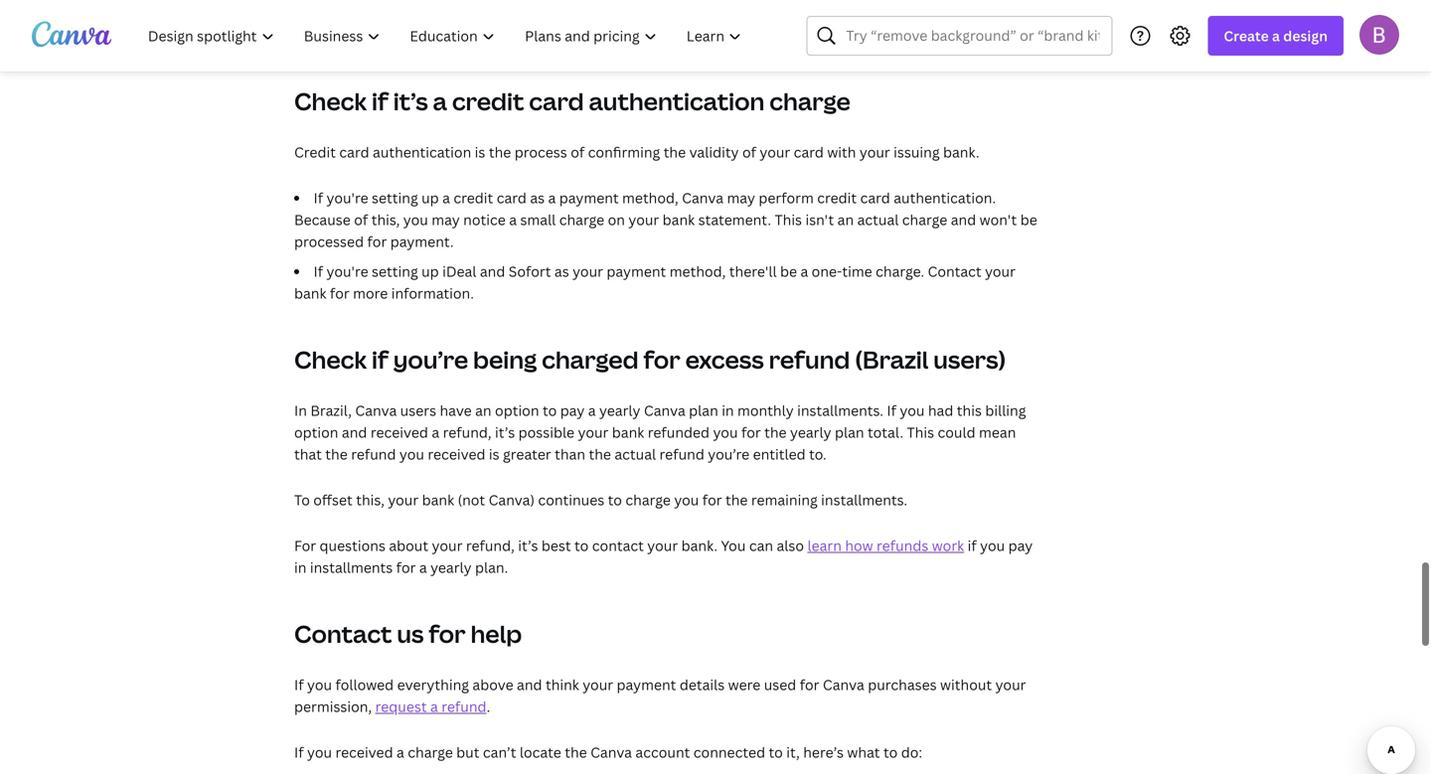 Task type: vqa. For each thing, say whether or not it's contained in the screenshot.
2nd 'Get Started In Canva' 'link' from the bottom of the page
no



Task type: describe. For each thing, give the bounding box(es) containing it.
a down request
[[397, 743, 405, 762]]

do:
[[902, 743, 923, 762]]

work
[[932, 536, 965, 555]]

request a refund button
[[376, 698, 487, 716]]

actual inside if you're setting up a credit card as a payment method, canva may perform credit card authentication. because of this, you may notice a small charge on your bank statement. this isn't an actual charge and won't be processed for payment.
[[858, 210, 899, 229]]

charged
[[542, 344, 639, 376]]

remaining
[[752, 491, 818, 510]]

in brazil, canva users have an option to pay a yearly canva plan in monthly installments. if you had this billing option and received a refund, it's possible your bank refunded you for the yearly plan total. this could mean that the refund you received is greater than the actual refund you're entitled to.
[[294, 401, 1027, 464]]

won't
[[980, 210, 1018, 229]]

refund down brazil,
[[351, 445, 396, 464]]

a inside if you pay in installments for a yearly plan.
[[419, 558, 427, 577]]

learn
[[808, 536, 842, 555]]

a up small
[[548, 188, 556, 207]]

if for you're
[[372, 344, 389, 376]]

1 horizontal spatial plan
[[835, 423, 865, 442]]

and inside "if you're setting up ideal and sofort as your payment method, there'll be a one-time charge. contact your bank for more information."
[[480, 262, 505, 281]]

for left excess
[[644, 344, 681, 376]]

your up perform
[[760, 143, 791, 162]]

on
[[608, 210, 625, 229]]

charge up with on the right top of the page
[[770, 85, 851, 117]]

is inside in brazil, canva users have an option to pay a yearly canva plan in monthly installments. if you had this billing option and received a refund, it's possible your bank refunded you for the yearly plan total. this could mean that the refund you received is greater than the actual refund you're entitled to.
[[489, 445, 500, 464]]

for inside if you're setting up a credit card as a payment method, canva may perform credit card authentication. because of this, you may notice a small charge on your bank statement. this isn't an actual charge and won't be processed for payment.
[[367, 232, 387, 251]]

a down users
[[432, 423, 440, 442]]

account
[[636, 743, 690, 762]]

details
[[680, 676, 725, 695]]

refund down the refunded
[[660, 445, 705, 464]]

in inside if you pay in installments for a yearly plan.
[[294, 558, 307, 577]]

a down top level navigation element at the top
[[433, 85, 447, 117]]

if you followed everything above and think your payment details were used for canva purchases without your permission,
[[294, 676, 1027, 716]]

credit up isn't
[[818, 188, 857, 207]]

a up payment.
[[443, 188, 450, 207]]

1 horizontal spatial yearly
[[600, 401, 641, 420]]

if you're setting up ideal and sofort as your payment method, there'll be a one-time charge. contact your bank for more information.
[[294, 262, 1016, 303]]

if for if you followed everything above and think your payment details were used for canva purchases without your permission,
[[294, 676, 304, 695]]

greater
[[503, 445, 552, 464]]

to
[[294, 491, 310, 510]]

request a refund .
[[376, 698, 490, 716]]

to.
[[810, 445, 827, 464]]

notice
[[464, 210, 506, 229]]

credit card authentication is the process of confirming the validity of your card with your issuing bank.
[[294, 143, 980, 162]]

you inside if you pay in installments for a yearly plan.
[[981, 536, 1006, 555]]

if for it's
[[372, 85, 389, 117]]

can
[[750, 536, 774, 555]]

1 vertical spatial authentication
[[373, 143, 472, 162]]

you left 'had'
[[900, 401, 925, 420]]

the right locate
[[565, 743, 587, 762]]

above
[[473, 676, 514, 695]]

2 vertical spatial received
[[336, 743, 393, 762]]

the up you
[[726, 491, 748, 510]]

about
[[389, 536, 429, 555]]

to inside in brazil, canva users have an option to pay a yearly canva plan in monthly installments. if you had this billing option and received a refund, it's possible your bank refunded you for the yearly plan total. this could mean that the refund you received is greater than the actual refund you're entitled to.
[[543, 401, 557, 420]]

setting for more
[[372, 262, 418, 281]]

but
[[457, 743, 480, 762]]

a down everything
[[431, 698, 438, 716]]

refund up monthly
[[769, 344, 851, 376]]

confirming
[[588, 143, 661, 162]]

for
[[294, 536, 316, 555]]

as for your
[[555, 262, 569, 281]]

if you pay in installments for a yearly plan.
[[294, 536, 1033, 577]]

1 vertical spatial received
[[428, 445, 486, 464]]

authentication.
[[894, 188, 997, 207]]

ideal
[[443, 262, 477, 281]]

it,
[[787, 743, 800, 762]]

an inside in brazil, canva users have an option to pay a yearly canva plan in monthly installments. if you had this billing option and received a refund, it's possible your bank refunded you for the yearly plan total. this could mean that the refund you received is greater than the actual refund you're entitled to.
[[475, 401, 492, 420]]

credit
[[294, 143, 336, 162]]

being
[[473, 344, 537, 376]]

entitled
[[753, 445, 806, 464]]

charge.
[[876, 262, 925, 281]]

you inside the if you followed everything above and think your payment details were used for canva purchases without your permission,
[[307, 676, 332, 695]]

in inside in brazil, canva users have an option to pay a yearly canva plan in monthly installments. if you had this billing option and received a refund, it's possible your bank refunded you for the yearly plan total. this could mean that the refund you received is greater than the actual refund you're entitled to.
[[722, 401, 734, 420]]

1 horizontal spatial authentication
[[589, 85, 765, 117]]

statement.
[[699, 210, 772, 229]]

an inside if you're setting up a credit card as a payment method, canva may perform credit card authentication. because of this, you may notice a small charge on your bank statement. this isn't an actual charge and won't be processed for payment.
[[838, 210, 854, 229]]

installments
[[310, 558, 393, 577]]

you're for this,
[[327, 188, 369, 207]]

everything
[[397, 676, 469, 695]]

used
[[764, 676, 797, 695]]

what
[[848, 743, 881, 762]]

for inside "if you're setting up ideal and sofort as your payment method, there'll be a one-time charge. contact your bank for more information."
[[330, 284, 350, 303]]

check if you're being charged for excess refund (brazil users)
[[294, 344, 1007, 376]]

if inside in brazil, canva users have an option to pay a yearly canva plan in monthly installments. if you had this billing option and received a refund, it's possible your bank refunded you for the yearly plan total. this could mean that the refund you received is greater than the actual refund you're entitled to.
[[887, 401, 897, 420]]

1 vertical spatial option
[[294, 423, 339, 442]]

contact
[[592, 536, 644, 555]]

how
[[846, 536, 874, 555]]

Try "remove background" or "brand kit" search field
[[847, 17, 1100, 55]]

more
[[353, 284, 388, 303]]

perform
[[759, 188, 814, 207]]

purchases
[[868, 676, 937, 695]]

check for check if it's a credit card authentication charge
[[294, 85, 367, 117]]

to left do:
[[884, 743, 898, 762]]

users
[[400, 401, 437, 420]]

for questions about your refund, it's best to contact your bank. you can also learn how refunds work
[[294, 536, 965, 555]]

canva left users
[[355, 401, 397, 420]]

because
[[294, 210, 351, 229]]

2 horizontal spatial yearly
[[791, 423, 832, 442]]

pay inside in brazil, canva users have an option to pay a yearly canva plan in monthly installments. if you had this billing option and received a refund, it's possible your bank refunded you for the yearly plan total. this could mean that the refund you received is greater than the actual refund you're entitled to.
[[561, 401, 585, 420]]

refund down above
[[442, 698, 487, 716]]

a left small
[[509, 210, 517, 229]]

brazil,
[[311, 401, 352, 420]]

refunds
[[877, 536, 929, 555]]

excess
[[686, 344, 764, 376]]

the left validity
[[664, 143, 686, 162]]

best
[[542, 536, 571, 555]]

you
[[721, 536, 746, 555]]

method, for canva
[[623, 188, 679, 207]]

0 vertical spatial received
[[371, 423, 429, 442]]

followed
[[336, 676, 394, 695]]

for inside if you pay in installments for a yearly plan.
[[396, 558, 416, 577]]

for inside in brazil, canva users have an option to pay a yearly canva plan in monthly installments. if you had this billing option and received a refund, it's possible your bank refunded you for the yearly plan total. this could mean that the refund you received is greater than the actual refund you're entitled to.
[[742, 423, 761, 442]]

and inside the if you followed everything above and think your payment details were used for canva purchases without your permission,
[[517, 676, 542, 695]]

process
[[515, 143, 568, 162]]

card left with on the right top of the page
[[794, 143, 824, 162]]

bob builder image
[[1360, 15, 1400, 54]]

request
[[376, 698, 427, 716]]

one-
[[812, 262, 843, 281]]

refunded
[[648, 423, 710, 442]]

canva left account
[[591, 743, 632, 762]]

bank left the (not
[[422, 491, 455, 510]]

0 vertical spatial is
[[475, 143, 486, 162]]

a down charged
[[588, 401, 596, 420]]

the up entitled
[[765, 423, 787, 442]]

canva)
[[489, 491, 535, 510]]

you're for bank
[[327, 262, 369, 281]]

check if it's a credit card authentication charge
[[294, 85, 851, 117]]

your down won't
[[986, 262, 1016, 281]]

a inside "if you're setting up ideal and sofort as your payment method, there'll be a one-time charge. contact your bank for more information."
[[801, 262, 809, 281]]

with
[[828, 143, 857, 162]]

1 vertical spatial may
[[432, 210, 460, 229]]

could
[[938, 423, 976, 442]]

the right than at the bottom left
[[589, 445, 611, 464]]

you up if you pay in installments for a yearly plan. at the bottom of the page
[[675, 491, 699, 510]]

charge left but
[[408, 743, 453, 762]]

credit up notice
[[454, 188, 493, 207]]

without
[[941, 676, 993, 695]]

your right contact
[[648, 536, 678, 555]]

card up process
[[529, 85, 584, 117]]

connected
[[694, 743, 766, 762]]

up for ideal
[[422, 262, 439, 281]]

if you received a charge but can't locate the canva account connected to it, here's what to do:
[[294, 743, 923, 762]]

users)
[[934, 344, 1007, 376]]



Task type: locate. For each thing, give the bounding box(es) containing it.
refund, inside in brazil, canva users have an option to pay a yearly canva plan in monthly installments. if you had this billing option and received a refund, it's possible your bank refunded you for the yearly plan total. this could mean that the refund you received is greater than the actual refund you're entitled to.
[[443, 423, 492, 442]]

0 vertical spatial refund,
[[443, 423, 492, 442]]

1 vertical spatial contact
[[294, 618, 392, 650]]

to right best
[[575, 536, 589, 555]]

learn how refunds work link
[[808, 536, 965, 555]]

if up because
[[314, 188, 323, 207]]

were
[[729, 676, 761, 695]]

monthly
[[738, 401, 794, 420]]

up up information.
[[422, 262, 439, 281]]

2 horizontal spatial of
[[743, 143, 757, 162]]

a left one-
[[801, 262, 809, 281]]

0 horizontal spatial is
[[475, 143, 486, 162]]

is left process
[[475, 143, 486, 162]]

you right work
[[981, 536, 1006, 555]]

0 vertical spatial as
[[530, 188, 545, 207]]

2 vertical spatial if
[[968, 536, 977, 555]]

think
[[546, 676, 580, 695]]

2 vertical spatial yearly
[[431, 558, 472, 577]]

continues
[[538, 491, 605, 510]]

you down monthly
[[713, 423, 738, 442]]

0 horizontal spatial authentication
[[373, 143, 472, 162]]

2 check from the top
[[294, 344, 367, 376]]

0 vertical spatial installments.
[[798, 401, 884, 420]]

this
[[957, 401, 982, 420]]

create a design button
[[1209, 16, 1344, 56]]

be right there'll
[[781, 262, 798, 281]]

up for a
[[422, 188, 439, 207]]

your right think
[[583, 676, 614, 695]]

bank. right issuing
[[944, 143, 980, 162]]

canva up the refunded
[[644, 401, 686, 420]]

as inside "if you're setting up ideal and sofort as your payment method, there'll be a one-time charge. contact your bank for more information."
[[555, 262, 569, 281]]

a left design
[[1273, 26, 1281, 45]]

there'll
[[730, 262, 777, 281]]

1 horizontal spatial actual
[[858, 210, 899, 229]]

plan
[[689, 401, 719, 420], [835, 423, 865, 442]]

to right continues
[[608, 491, 622, 510]]

an
[[838, 210, 854, 229], [475, 401, 492, 420]]

in
[[294, 401, 307, 420]]

for up you
[[703, 491, 722, 510]]

refund
[[769, 344, 851, 376], [351, 445, 396, 464], [660, 445, 705, 464], [442, 698, 487, 716]]

have
[[440, 401, 472, 420]]

this
[[775, 210, 803, 229], [907, 423, 935, 442]]

1 vertical spatial you're
[[708, 445, 750, 464]]

1 vertical spatial setting
[[372, 262, 418, 281]]

a down 'about'
[[419, 558, 427, 577]]

for inside the if you followed everything above and think your payment details were used for canva purchases without your permission,
[[800, 676, 820, 695]]

1 you're from the top
[[327, 188, 369, 207]]

payment inside the if you followed everything above and think your payment details were used for canva purchases without your permission,
[[617, 676, 677, 695]]

card up small
[[497, 188, 527, 207]]

of right because
[[354, 210, 368, 229]]

you're inside if you're setting up a credit card as a payment method, canva may perform credit card authentication. because of this, you may notice a small charge on your bank statement. this isn't an actual charge and won't be processed for payment.
[[327, 188, 369, 207]]

an right have
[[475, 401, 492, 420]]

1 horizontal spatial you're
[[708, 445, 750, 464]]

and down authentication.
[[951, 210, 977, 229]]

yearly up to.
[[791, 423, 832, 442]]

help
[[471, 618, 522, 650]]

method,
[[623, 188, 679, 207], [670, 262, 726, 281]]

1 horizontal spatial of
[[571, 143, 585, 162]]

0 vertical spatial in
[[722, 401, 734, 420]]

payment
[[560, 188, 619, 207], [607, 262, 667, 281], [617, 676, 677, 695]]

you're up because
[[327, 188, 369, 207]]

the right that
[[325, 445, 348, 464]]

check up credit
[[294, 85, 367, 117]]

option up possible
[[495, 401, 539, 420]]

1 vertical spatial is
[[489, 445, 500, 464]]

0 vertical spatial bank.
[[944, 143, 980, 162]]

2 vertical spatial it's
[[518, 536, 538, 555]]

1 vertical spatial refund,
[[466, 536, 515, 555]]

contact
[[928, 262, 982, 281], [294, 618, 392, 650]]

and right ideal
[[480, 262, 505, 281]]

0 vertical spatial method,
[[623, 188, 679, 207]]

payment for your
[[607, 262, 667, 281]]

setting inside if you're setting up a credit card as a payment method, canva may perform credit card authentication. because of this, you may notice a small charge on your bank statement. this isn't an actual charge and won't be processed for payment.
[[372, 188, 418, 207]]

1 vertical spatial up
[[422, 262, 439, 281]]

as right sofort
[[555, 262, 569, 281]]

0 horizontal spatial plan
[[689, 401, 719, 420]]

2 horizontal spatial it's
[[518, 536, 538, 555]]

.
[[487, 698, 490, 716]]

of inside if you're setting up a credit card as a payment method, canva may perform credit card authentication. because of this, you may notice a small charge on your bank statement. this isn't an actual charge and won't be processed for payment.
[[354, 210, 368, 229]]

in
[[722, 401, 734, 420], [294, 558, 307, 577]]

check
[[294, 85, 367, 117], [294, 344, 367, 376]]

credit up process
[[452, 85, 524, 117]]

for left payment.
[[367, 232, 387, 251]]

1 up from the top
[[422, 188, 439, 207]]

authentication up validity
[[589, 85, 765, 117]]

setting
[[372, 188, 418, 207], [372, 262, 418, 281]]

canva inside the if you followed everything above and think your payment details were used for canva purchases without your permission,
[[823, 676, 865, 695]]

if for if you received a charge but can't locate the canva account connected to it, here's what to do:
[[294, 743, 304, 762]]

create
[[1224, 26, 1270, 45]]

it's left best
[[518, 536, 538, 555]]

your right without
[[996, 676, 1027, 695]]

this,
[[372, 210, 400, 229], [356, 491, 385, 510]]

you're up more
[[327, 262, 369, 281]]

the left process
[[489, 143, 511, 162]]

isn't
[[806, 210, 835, 229]]

1 vertical spatial actual
[[615, 445, 656, 464]]

plan.
[[475, 558, 508, 577]]

1 vertical spatial it's
[[495, 423, 515, 442]]

1 horizontal spatial an
[[838, 210, 854, 229]]

up inside if you're setting up a credit card as a payment method, canva may perform credit card authentication. because of this, you may notice a small charge on your bank statement. this isn't an actual charge and won't be processed for payment.
[[422, 188, 439, 207]]

may
[[727, 188, 756, 207], [432, 210, 460, 229]]

check for check if you're being charged for excess refund (brazil users)
[[294, 344, 367, 376]]

and inside in brazil, canva users have an option to pay a yearly canva plan in monthly installments. if you had this billing option and received a refund, it's possible your bank refunded you for the yearly plan total. this could mean that the refund you received is greater than the actual refund you're entitled to.
[[342, 423, 367, 442]]

payment down the on
[[607, 262, 667, 281]]

your right the on
[[629, 210, 660, 229]]

1 vertical spatial if
[[372, 344, 389, 376]]

also
[[777, 536, 804, 555]]

payment for a
[[560, 188, 619, 207]]

possible
[[519, 423, 575, 442]]

0 horizontal spatial an
[[475, 401, 492, 420]]

0 vertical spatial you're
[[393, 344, 468, 376]]

charge down authentication.
[[903, 210, 948, 229]]

bank left the refunded
[[612, 423, 645, 442]]

be
[[1021, 210, 1038, 229], [781, 262, 798, 281]]

check up brazil,
[[294, 344, 367, 376]]

charge up for questions about your refund, it's best to contact your bank. you can also learn how refunds work
[[626, 491, 671, 510]]

in down the for
[[294, 558, 307, 577]]

if for if you're setting up a credit card as a payment method, canva may perform credit card authentication. because of this, you may notice a small charge on your bank statement. this isn't an actual charge and won't be processed for payment.
[[314, 188, 323, 207]]

offset
[[314, 491, 353, 510]]

refund, up plan.
[[466, 536, 515, 555]]

1 horizontal spatial as
[[555, 262, 569, 281]]

0 vertical spatial yearly
[[600, 401, 641, 420]]

as for a
[[530, 188, 545, 207]]

0 horizontal spatial in
[[294, 558, 307, 577]]

bank. left you
[[682, 536, 718, 555]]

if for if you're setting up ideal and sofort as your payment method, there'll be a one-time charge. contact your bank for more information.
[[314, 262, 323, 281]]

small
[[521, 210, 556, 229]]

charge left the on
[[560, 210, 605, 229]]

0 vertical spatial if
[[372, 85, 389, 117]]

1 check from the top
[[294, 85, 367, 117]]

2 vertical spatial payment
[[617, 676, 677, 695]]

refund, down have
[[443, 423, 492, 442]]

0 vertical spatial actual
[[858, 210, 899, 229]]

contact up "followed"
[[294, 618, 392, 650]]

to up possible
[[543, 401, 557, 420]]

0 vertical spatial you're
[[327, 188, 369, 207]]

1 vertical spatial bank.
[[682, 536, 718, 555]]

can't
[[483, 743, 517, 762]]

setting up payment.
[[372, 188, 418, 207]]

that
[[294, 445, 322, 464]]

1 vertical spatial pay
[[1009, 536, 1033, 555]]

method, inside if you're setting up a credit card as a payment method, canva may perform credit card authentication. because of this, you may notice a small charge on your bank statement. this isn't an actual charge and won't be processed for payment.
[[623, 188, 679, 207]]

locate
[[520, 743, 562, 762]]

permission,
[[294, 698, 372, 716]]

1 vertical spatial plan
[[835, 423, 865, 442]]

you're inside "if you're setting up ideal and sofort as your payment method, there'll be a one-time charge. contact your bank for more information."
[[327, 262, 369, 281]]

1 vertical spatial check
[[294, 344, 367, 376]]

it's
[[393, 85, 428, 117], [495, 423, 515, 442], [518, 536, 538, 555]]

bank
[[663, 210, 695, 229], [294, 284, 327, 303], [612, 423, 645, 442], [422, 491, 455, 510]]

bank inside if you're setting up a credit card as a payment method, canva may perform credit card authentication. because of this, you may notice a small charge on your bank statement. this isn't an actual charge and won't be processed for payment.
[[663, 210, 695, 229]]

1 horizontal spatial in
[[722, 401, 734, 420]]

0 vertical spatial payment
[[560, 188, 619, 207]]

this down 'had'
[[907, 423, 935, 442]]

be inside if you're setting up a credit card as a payment method, canva may perform credit card authentication. because of this, you may notice a small charge on your bank statement. this isn't an actual charge and won't be processed for payment.
[[1021, 210, 1038, 229]]

if inside if you're setting up a credit card as a payment method, canva may perform credit card authentication. because of this, you may notice a small charge on your bank statement. this isn't an actual charge and won't be processed for payment.
[[314, 188, 323, 207]]

a inside dropdown button
[[1273, 26, 1281, 45]]

this inside if you're setting up a credit card as a payment method, canva may perform credit card authentication. because of this, you may notice a small charge on your bank statement. this isn't an actual charge and won't be processed for payment.
[[775, 210, 803, 229]]

than
[[555, 445, 586, 464]]

1 vertical spatial this
[[907, 423, 935, 442]]

canva inside if you're setting up a credit card as a payment method, canva may perform credit card authentication. because of this, you may notice a small charge on your bank statement. this isn't an actual charge and won't be processed for payment.
[[682, 188, 724, 207]]

this, right offset
[[356, 491, 385, 510]]

to
[[543, 401, 557, 420], [608, 491, 622, 510], [575, 536, 589, 555], [769, 743, 783, 762], [884, 743, 898, 762]]

here's
[[804, 743, 844, 762]]

your right 'about'
[[432, 536, 463, 555]]

(not
[[458, 491, 485, 510]]

1 vertical spatial be
[[781, 262, 798, 281]]

if inside the if you followed everything above and think your payment details were used for canva purchases without your permission,
[[294, 676, 304, 695]]

in left monthly
[[722, 401, 734, 420]]

time
[[843, 262, 873, 281]]

yearly inside if you pay in installments for a yearly plan.
[[431, 558, 472, 577]]

yearly down charged
[[600, 401, 641, 420]]

0 horizontal spatial of
[[354, 210, 368, 229]]

0 horizontal spatial yearly
[[431, 558, 472, 577]]

1 horizontal spatial contact
[[928, 262, 982, 281]]

2 you're from the top
[[327, 262, 369, 281]]

0 vertical spatial it's
[[393, 85, 428, 117]]

this inside in brazil, canva users have an option to pay a yearly canva plan in monthly installments. if you had this billing option and received a refund, it's possible your bank refunded you for the yearly plan total. this could mean that the refund you received is greater than the actual refund you're entitled to.
[[907, 423, 935, 442]]

0 horizontal spatial bank.
[[682, 536, 718, 555]]

0 vertical spatial this,
[[372, 210, 400, 229]]

you're left entitled
[[708, 445, 750, 464]]

this, inside if you're setting up a credit card as a payment method, canva may perform credit card authentication. because of this, you may notice a small charge on your bank statement. this isn't an actual charge and won't be processed for payment.
[[372, 210, 400, 229]]

your inside in brazil, canva users have an option to pay a yearly canva plan in monthly installments. if you had this billing option and received a refund, it's possible your bank refunded you for the yearly plan total. this could mean that the refund you received is greater than the actual refund you're entitled to.
[[578, 423, 609, 442]]

you're
[[393, 344, 468, 376], [708, 445, 750, 464]]

contact us for help
[[294, 618, 522, 650]]

setting for may
[[372, 188, 418, 207]]

1 vertical spatial payment
[[607, 262, 667, 281]]

and
[[951, 210, 977, 229], [480, 262, 505, 281], [342, 423, 367, 442], [517, 676, 542, 695]]

0 vertical spatial pay
[[561, 401, 585, 420]]

up
[[422, 188, 439, 207], [422, 262, 439, 281]]

pay inside if you pay in installments for a yearly plan.
[[1009, 536, 1033, 555]]

billing
[[986, 401, 1027, 420]]

0 vertical spatial be
[[1021, 210, 1038, 229]]

received down 'permission,'
[[336, 743, 393, 762]]

mean
[[979, 423, 1017, 442]]

it's up the greater
[[495, 423, 515, 442]]

1 horizontal spatial option
[[495, 401, 539, 420]]

payment inside "if you're setting up ideal and sofort as your payment method, there'll be a one-time charge. contact your bank for more information."
[[607, 262, 667, 281]]

you down 'permission,'
[[307, 743, 332, 762]]

of right process
[[571, 143, 585, 162]]

1 horizontal spatial bank.
[[944, 143, 980, 162]]

may up payment.
[[432, 210, 460, 229]]

your up 'about'
[[388, 491, 419, 510]]

1 vertical spatial yearly
[[791, 423, 832, 442]]

0 horizontal spatial pay
[[561, 401, 585, 420]]

total.
[[868, 423, 904, 442]]

refund,
[[443, 423, 492, 442], [466, 536, 515, 555]]

your right with on the right top of the page
[[860, 143, 891, 162]]

0 horizontal spatial you're
[[393, 344, 468, 376]]

0 vertical spatial this
[[775, 210, 803, 229]]

sofort
[[509, 262, 551, 281]]

1 vertical spatial method,
[[670, 262, 726, 281]]

1 horizontal spatial this
[[907, 423, 935, 442]]

0 horizontal spatial may
[[432, 210, 460, 229]]

if inside "if you're setting up ideal and sofort as your payment method, there'll be a one-time charge. contact your bank for more information."
[[314, 262, 323, 281]]

1 horizontal spatial it's
[[495, 423, 515, 442]]

2 setting from the top
[[372, 262, 418, 281]]

if inside if you pay in installments for a yearly plan.
[[968, 536, 977, 555]]

1 setting from the top
[[372, 188, 418, 207]]

2 up from the top
[[422, 262, 439, 281]]

this, up payment.
[[372, 210, 400, 229]]

canva up statement.
[[682, 188, 724, 207]]

to offset this, your bank (not canva) continues to charge you for the remaining installments.
[[294, 491, 908, 510]]

1 vertical spatial you're
[[327, 262, 369, 281]]

questions
[[320, 536, 386, 555]]

1 vertical spatial as
[[555, 262, 569, 281]]

0 vertical spatial an
[[838, 210, 854, 229]]

if you're setting up a credit card as a payment method, canva may perform credit card authentication. because of this, you may notice a small charge on your bank statement. this isn't an actual charge and won't be processed for payment.
[[294, 188, 1038, 251]]

0 vertical spatial up
[[422, 188, 439, 207]]

method, inside "if you're setting up ideal and sofort as your payment method, there'll be a one-time charge. contact your bank for more information."
[[670, 262, 726, 281]]

1 horizontal spatial pay
[[1009, 536, 1033, 555]]

your right sofort
[[573, 262, 604, 281]]

0 vertical spatial authentication
[[589, 85, 765, 117]]

for right us
[[429, 618, 466, 650]]

actual down the refunded
[[615, 445, 656, 464]]

contact inside "if you're setting up ideal and sofort as your payment method, there'll be a one-time charge. contact your bank for more information."
[[928, 262, 982, 281]]

0 horizontal spatial actual
[[615, 445, 656, 464]]

had
[[929, 401, 954, 420]]

setting inside "if you're setting up ideal and sofort as your payment method, there'll be a one-time charge. contact your bank for more information."
[[372, 262, 418, 281]]

issuing
[[894, 143, 940, 162]]

if up 'permission,'
[[294, 676, 304, 695]]

top level navigation element
[[135, 16, 759, 56]]

if down 'permission,'
[[294, 743, 304, 762]]

(brazil
[[855, 344, 929, 376]]

up up payment.
[[422, 188, 439, 207]]

1 horizontal spatial may
[[727, 188, 756, 207]]

bank inside "if you're setting up ideal and sofort as your payment method, there'll be a one-time charge. contact your bank for more information."
[[294, 284, 327, 303]]

1 horizontal spatial be
[[1021, 210, 1038, 229]]

option
[[495, 401, 539, 420], [294, 423, 339, 442]]

if
[[372, 85, 389, 117], [372, 344, 389, 376], [968, 536, 977, 555]]

1 horizontal spatial is
[[489, 445, 500, 464]]

1 vertical spatial in
[[294, 558, 307, 577]]

you down users
[[400, 445, 425, 464]]

of right validity
[[743, 143, 757, 162]]

be inside "if you're setting up ideal and sofort as your payment method, there'll be a one-time charge. contact your bank for more information."
[[781, 262, 798, 281]]

0 vertical spatial setting
[[372, 188, 418, 207]]

0 vertical spatial contact
[[928, 262, 982, 281]]

payment inside if you're setting up a credit card as a payment method, canva may perform credit card authentication. because of this, you may notice a small charge on your bank statement. this isn't an actual charge and won't be processed for payment.
[[560, 188, 619, 207]]

1 vertical spatial an
[[475, 401, 492, 420]]

installments. up to.
[[798, 401, 884, 420]]

canva
[[682, 188, 724, 207], [355, 401, 397, 420], [644, 401, 686, 420], [823, 676, 865, 695], [591, 743, 632, 762]]

for
[[367, 232, 387, 251], [330, 284, 350, 303], [644, 344, 681, 376], [742, 423, 761, 442], [703, 491, 722, 510], [396, 558, 416, 577], [429, 618, 466, 650], [800, 676, 820, 695]]

0 vertical spatial check
[[294, 85, 367, 117]]

0 horizontal spatial be
[[781, 262, 798, 281]]

up inside "if you're setting up ideal and sofort as your payment method, there'll be a one-time charge. contact your bank for more information."
[[422, 262, 439, 281]]

0 horizontal spatial this
[[775, 210, 803, 229]]

card right credit
[[339, 143, 370, 162]]

validity
[[690, 143, 739, 162]]

1 vertical spatial this,
[[356, 491, 385, 510]]

0 vertical spatial option
[[495, 401, 539, 420]]

actual inside in brazil, canva users have an option to pay a yearly canva plan in monthly installments. if you had this billing option and received a refund, it's possible your bank refunded you for the yearly plan total. this could mean that the refund you received is greater than the actual refund you're entitled to.
[[615, 445, 656, 464]]

0 horizontal spatial contact
[[294, 618, 392, 650]]

card
[[529, 85, 584, 117], [339, 143, 370, 162], [794, 143, 824, 162], [497, 188, 527, 207], [861, 188, 891, 207]]

authentication up payment.
[[373, 143, 472, 162]]

bank inside in brazil, canva users have an option to pay a yearly canva plan in monthly installments. if you had this billing option and received a refund, it's possible your bank refunded you for the yearly plan total. this could mean that the refund you received is greater than the actual refund you're entitled to.
[[612, 423, 645, 442]]

your inside if you're setting up a credit card as a payment method, canva may perform credit card authentication. because of this, you may notice a small charge on your bank statement. this isn't an actual charge and won't be processed for payment.
[[629, 210, 660, 229]]

as inside if you're setting up a credit card as a payment method, canva may perform credit card authentication. because of this, you may notice a small charge on your bank statement. this isn't an actual charge and won't be processed for payment.
[[530, 188, 545, 207]]

and inside if you're setting up a credit card as a payment method, canva may perform credit card authentication. because of this, you may notice a small charge on your bank statement. this isn't an actual charge and won't be processed for payment.
[[951, 210, 977, 229]]

received
[[371, 423, 429, 442], [428, 445, 486, 464], [336, 743, 393, 762]]

0 vertical spatial may
[[727, 188, 756, 207]]

payment.
[[390, 232, 454, 251]]

charge
[[770, 85, 851, 117], [560, 210, 605, 229], [903, 210, 948, 229], [626, 491, 671, 510], [408, 743, 453, 762]]

you're
[[327, 188, 369, 207], [327, 262, 369, 281]]

installments. inside in brazil, canva users have an option to pay a yearly canva plan in monthly installments. if you had this billing option and received a refund, it's possible your bank refunded you for the yearly plan total. this could mean that the refund you received is greater than the actual refund you're entitled to.
[[798, 401, 884, 420]]

pay up possible
[[561, 401, 585, 420]]

to left it, in the right bottom of the page
[[769, 743, 783, 762]]

authentication
[[589, 85, 765, 117], [373, 143, 472, 162]]

0 vertical spatial plan
[[689, 401, 719, 420]]

for left more
[[330, 284, 350, 303]]

0 horizontal spatial option
[[294, 423, 339, 442]]

0 horizontal spatial as
[[530, 188, 545, 207]]

if right work
[[968, 536, 977, 555]]

0 horizontal spatial it's
[[393, 85, 428, 117]]

1 vertical spatial installments.
[[822, 491, 908, 510]]

you're inside in brazil, canva users have an option to pay a yearly canva plan in monthly installments. if you had this billing option and received a refund, it's possible your bank refunded you for the yearly plan total. this could mean that the refund you received is greater than the actual refund you're entitled to.
[[708, 445, 750, 464]]

card left authentication.
[[861, 188, 891, 207]]

method, for there'll
[[670, 262, 726, 281]]

processed
[[294, 232, 364, 251]]

actual up time
[[858, 210, 899, 229]]

you up payment.
[[404, 210, 428, 229]]

create a design
[[1224, 26, 1329, 45]]

if down processed
[[314, 262, 323, 281]]

it's inside in brazil, canva users have an option to pay a yearly canva plan in monthly installments. if you had this billing option and received a refund, it's possible your bank refunded you for the yearly plan total. this could mean that the refund you received is greater than the actual refund you're entitled to.
[[495, 423, 515, 442]]

method, up the on
[[623, 188, 679, 207]]

be right won't
[[1021, 210, 1038, 229]]

bank.
[[944, 143, 980, 162], [682, 536, 718, 555]]

for right used on the bottom right of page
[[800, 676, 820, 695]]

you inside if you're setting up a credit card as a payment method, canva may perform credit card authentication. because of this, you may notice a small charge on your bank statement. this isn't an actual charge and won't be processed for payment.
[[404, 210, 428, 229]]

yearly
[[600, 401, 641, 420], [791, 423, 832, 442], [431, 558, 472, 577]]



